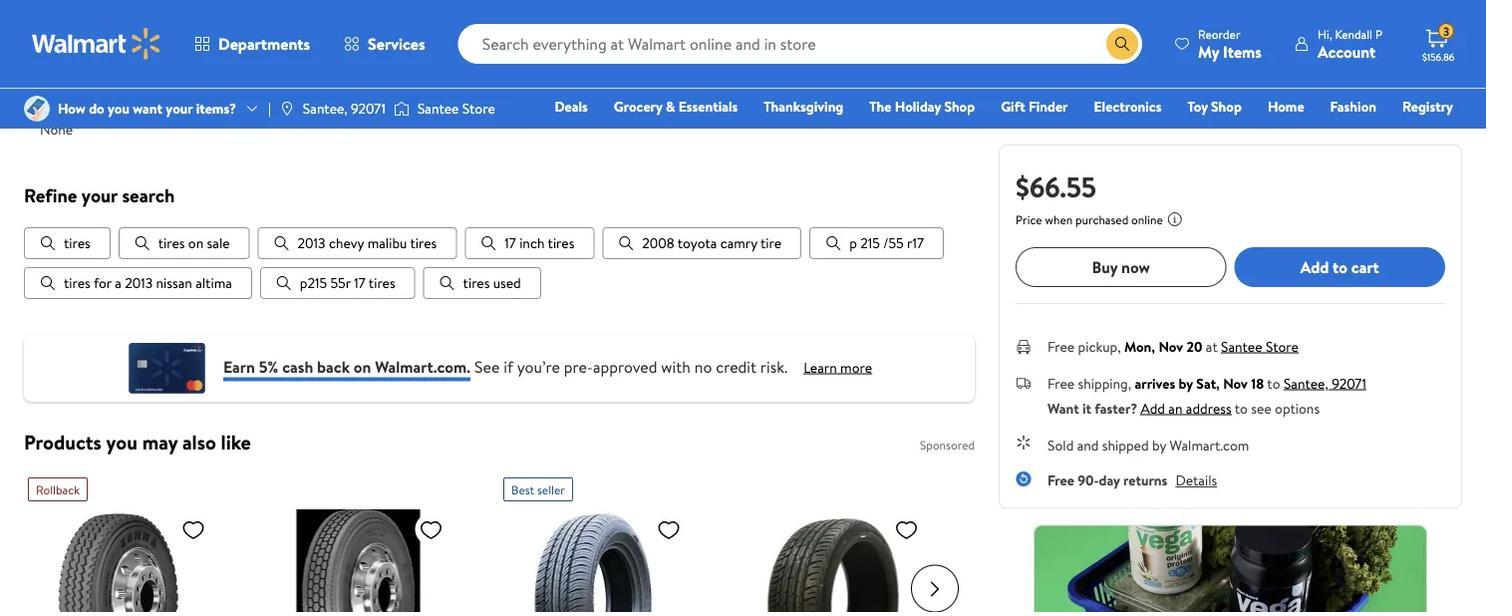 Task type: locate. For each thing, give the bounding box(es) containing it.
to left 'see'
[[1235, 398, 1249, 418]]

free for free pickup, mon, nov 20 at santee store
[[1048, 337, 1075, 356]]

now
[[1122, 256, 1151, 278]]

0 vertical spatial add
[[1301, 256, 1330, 278]]

0 vertical spatial you
[[108, 99, 130, 118]]

search icon image
[[1115, 36, 1131, 52]]

clear search field text image
[[1083, 36, 1099, 52]]

do
[[89, 99, 104, 118]]

2 product group from the left
[[504, 469, 714, 612]]

17 left 'inch'
[[505, 233, 516, 253]]

on right back
[[354, 355, 371, 377]]

faster?
[[1095, 398, 1138, 418]]

0 vertical spatial santee,
[[303, 99, 348, 118]]

none
[[40, 120, 73, 139]]

to right 18
[[1268, 373, 1281, 393]]

1 horizontal spatial nov
[[1224, 373, 1248, 393]]

to left cart
[[1333, 256, 1348, 278]]

free up want
[[1048, 373, 1075, 393]]

0 horizontal spatial on
[[188, 233, 204, 253]]

1 vertical spatial free
[[1048, 373, 1075, 393]]

0 horizontal spatial store
[[463, 99, 495, 118]]

tires inside tires button
[[64, 233, 91, 253]]

0 horizontal spatial product group
[[28, 469, 238, 612]]

0 horizontal spatial to
[[1235, 398, 1249, 418]]

buy
[[1093, 256, 1118, 278]]

tires list item
[[24, 227, 110, 259]]

tires inside tires for a 2013 nissan altima button
[[64, 273, 91, 292]]

p215 55r 17 tires list item
[[260, 267, 415, 299]]

Search search field
[[458, 24, 1143, 64]]

shop right toy
[[1212, 97, 1242, 116]]

tires left for
[[64, 273, 91, 292]]

0 vertical spatial santee
[[418, 99, 459, 118]]

on inside button
[[188, 233, 204, 253]]

0 vertical spatial store
[[463, 99, 495, 118]]

see
[[1252, 398, 1272, 418]]

account
[[1318, 40, 1376, 62]]

tires down malibu
[[369, 273, 396, 292]]

0 horizontal spatial santee
[[418, 99, 459, 118]]

santee,
[[303, 99, 348, 118], [1284, 373, 1329, 393]]

2013 chevy malibu tires
[[298, 233, 437, 253]]

by left 'sat,'
[[1179, 373, 1194, 393]]

p 215 /55 r17 button
[[810, 227, 944, 259]]

search
[[122, 183, 175, 209]]

0 horizontal spatial your
[[82, 183, 118, 209]]

free pickup, mon, nov 20 at santee store
[[1048, 337, 1299, 356]]

address
[[1187, 398, 1232, 418]]

gift finder link
[[992, 96, 1078, 117]]

0 horizontal spatial 17
[[354, 273, 366, 292]]

1 vertical spatial to
[[1268, 373, 1281, 393]]

tires inside 17 inch tires button
[[548, 233, 575, 253]]

electronics
[[1095, 97, 1162, 116]]

warnings
[[40, 52, 103, 74]]

you left the may
[[106, 428, 137, 456]]

tires on sale
[[158, 233, 230, 253]]

1 vertical spatial santee
[[1222, 337, 1263, 356]]

add inside free shipping, arrives by sat, nov 18 to santee, 92071 want it faster? add an address to see options
[[1141, 398, 1166, 418]]

90-
[[1078, 471, 1100, 490]]

santee right 'at'
[[1222, 337, 1263, 356]]

1 vertical spatial 92071
[[1332, 373, 1367, 393]]

registry one debit
[[1301, 97, 1454, 144]]

deals
[[555, 97, 588, 116]]

best
[[512, 480, 535, 497]]

215
[[861, 233, 880, 253]]

1 horizontal spatial on
[[354, 355, 371, 377]]

electronics link
[[1086, 96, 1171, 117]]

tires right 'inch'
[[548, 233, 575, 253]]

 image left santee store
[[394, 99, 410, 119]]

shop down warnings 'image'
[[945, 97, 975, 116]]

santee, 92071 button
[[1284, 373, 1367, 393]]

you right do at the left of the page
[[108, 99, 130, 118]]

0 vertical spatial 92071
[[351, 99, 386, 118]]

1 free from the top
[[1048, 337, 1075, 356]]

risk.
[[761, 355, 788, 377]]

home link
[[1259, 96, 1314, 117]]

0 vertical spatial 17
[[505, 233, 516, 253]]

santee, up options
[[1284, 373, 1329, 393]]

0 horizontal spatial 92071
[[351, 99, 386, 118]]

tires inside tires on sale button
[[158, 233, 185, 253]]

0 horizontal spatial add
[[1141, 398, 1166, 418]]

next slide for products you may also like list image
[[912, 565, 959, 612]]

tires left used
[[463, 273, 490, 292]]

more
[[841, 357, 873, 377]]

1 horizontal spatial 2013
[[298, 233, 326, 253]]

1 vertical spatial add
[[1141, 398, 1166, 418]]

0 horizontal spatial by
[[1153, 435, 1167, 455]]

by inside free shipping, arrives by sat, nov 18 to santee, 92071 want it faster? add an address to see options
[[1179, 373, 1194, 393]]

tires
[[64, 233, 91, 253], [158, 233, 185, 253], [410, 233, 437, 253], [548, 233, 575, 253], [64, 273, 91, 292], [369, 273, 396, 292], [463, 273, 490, 292]]

92071 down services popup button
[[351, 99, 386, 118]]

sold and shipped by walmart.com
[[1048, 435, 1250, 455]]

1 vertical spatial by
[[1153, 435, 1167, 455]]

tires inside 2013 chevy malibu tires button
[[410, 233, 437, 253]]

17 right '55r'
[[354, 273, 366, 292]]

92071 right 18
[[1332, 373, 1367, 393]]

17 inch tires
[[505, 233, 575, 253]]

state
[[112, 92, 149, 114]]

0 horizontal spatial nov
[[1159, 337, 1184, 356]]

free inside free shipping, arrives by sat, nov 18 to santee, 92071 want it faster? add an address to see options
[[1048, 373, 1075, 393]]

2013 chevy malibu tires list item
[[258, 227, 457, 259]]

free shipping, arrives by sat, nov 18 to santee, 92071 want it faster? add an address to see options
[[1048, 373, 1367, 418]]

thanksgiving link
[[755, 96, 853, 117]]

1 horizontal spatial shop
[[1212, 97, 1242, 116]]

 image for santee store
[[394, 99, 410, 119]]

my
[[1199, 40, 1220, 62]]

tires up the nissan
[[158, 233, 185, 253]]

 image
[[24, 96, 50, 122]]

product group containing rollback
[[28, 469, 238, 612]]

you're
[[517, 355, 560, 377]]

list
[[24, 227, 975, 299]]

|
[[268, 99, 271, 118]]

add left "an"
[[1141, 398, 1166, 418]]

1 horizontal spatial  image
[[394, 99, 410, 119]]

fullway hp108 performance p215/55r17 98w xl passenger tire image
[[504, 509, 689, 612]]

2013 right a
[[125, 273, 153, 292]]

1 horizontal spatial santee,
[[1284, 373, 1329, 393]]

santee, right "|"
[[303, 99, 348, 118]]

0 horizontal spatial 2013
[[125, 273, 153, 292]]

92071 inside free shipping, arrives by sat, nov 18 to santee, 92071 want it faster? add an address to see options
[[1332, 373, 1367, 393]]

0 vertical spatial free
[[1048, 337, 1075, 356]]

store
[[463, 99, 495, 118], [1266, 337, 1299, 356]]

walmart.com
[[1170, 435, 1250, 455]]

hi, kendall p account
[[1318, 25, 1383, 62]]

product group
[[28, 469, 238, 612], [504, 469, 714, 612]]

refine your search
[[24, 183, 175, 209]]

on left sale on the left of page
[[188, 233, 204, 253]]

0 horizontal spatial shop
[[945, 97, 975, 116]]

2013 left the chevy
[[298, 233, 326, 253]]

buy now button
[[1016, 247, 1227, 287]]

tires down refine your search
[[64, 233, 91, 253]]

p215
[[300, 273, 327, 292]]

walmart.com.
[[375, 355, 471, 377]]

details
[[1176, 471, 1218, 490]]

1 horizontal spatial 92071
[[1332, 373, 1367, 393]]

nov left 18
[[1224, 373, 1248, 393]]

free left 90-
[[1048, 471, 1075, 490]]

1 vertical spatial on
[[354, 355, 371, 377]]

your
[[166, 99, 193, 118], [82, 183, 118, 209]]

0 horizontal spatial santee,
[[303, 99, 348, 118]]

santee store
[[418, 99, 495, 118]]

1 horizontal spatial by
[[1179, 373, 1194, 393]]

sat,
[[1197, 373, 1221, 393]]

nov inside free shipping, arrives by sat, nov 18 to santee, 92071 want it faster? add an address to see options
[[1224, 373, 1248, 393]]

sold
[[1048, 435, 1074, 455]]

thanksgiving
[[764, 97, 844, 116]]

1 vertical spatial store
[[1266, 337, 1299, 356]]

1 horizontal spatial santee
[[1222, 337, 1263, 356]]

zenna dr-850 11r22.5 144/142m g tire image
[[266, 509, 451, 612]]

the
[[870, 97, 892, 116]]

a
[[115, 273, 121, 292]]

1 product group from the left
[[28, 469, 238, 612]]

departments
[[218, 33, 310, 55]]

finder
[[1029, 97, 1069, 116]]

2008 toyota camry tire list item
[[603, 227, 802, 259]]

0 vertical spatial to
[[1333, 256, 1348, 278]]

92071
[[351, 99, 386, 118], [1332, 373, 1367, 393]]

fashion link
[[1322, 96, 1386, 117]]

2 vertical spatial free
[[1048, 471, 1075, 490]]

add to favorites list, zenna dr-850 11r22.5 144/142m g tire image
[[419, 517, 443, 542]]

0 horizontal spatial  image
[[279, 101, 295, 117]]

with
[[662, 355, 691, 377]]

add left cart
[[1301, 256, 1330, 278]]

walmart image
[[32, 28, 162, 60]]

santee
[[418, 99, 459, 118], [1222, 337, 1263, 356]]

1 vertical spatial santee,
[[1284, 373, 1329, 393]]

learn more
[[804, 357, 873, 377]]

1 vertical spatial 2013
[[125, 273, 153, 292]]

1 vertical spatial 17
[[354, 273, 366, 292]]

free left pickup,
[[1048, 337, 1075, 356]]

warning
[[221, 92, 279, 114]]

1 horizontal spatial 17
[[505, 233, 516, 253]]

0 vertical spatial by
[[1179, 373, 1194, 393]]

0 vertical spatial on
[[188, 233, 204, 253]]

by right shipped
[[1153, 435, 1167, 455]]

1 horizontal spatial product group
[[504, 469, 714, 612]]

california state chemical warning text none
[[40, 92, 312, 139]]

you
[[108, 99, 130, 118], [106, 428, 137, 456]]

see
[[475, 355, 500, 377]]

chemical
[[153, 92, 217, 114]]

price when purchased online
[[1016, 211, 1164, 228]]

1 horizontal spatial store
[[1266, 337, 1299, 356]]

products
[[24, 428, 102, 456]]

17 inside 17 inch tires button
[[505, 233, 516, 253]]

your left search
[[82, 183, 118, 209]]

add inside button
[[1301, 256, 1330, 278]]

tires right malibu
[[410, 233, 437, 253]]

 image
[[394, 99, 410, 119], [279, 101, 295, 117]]

your right want
[[166, 99, 193, 118]]

free for free shipping, arrives by sat, nov 18 to santee, 92071 want it faster? add an address to see options
[[1048, 373, 1075, 393]]

1 horizontal spatial to
[[1268, 373, 1281, 393]]

for
[[94, 273, 112, 292]]

3 free from the top
[[1048, 471, 1075, 490]]

options
[[1276, 398, 1320, 418]]

 image right "|"
[[279, 101, 295, 117]]

p215 55r 17 tires button
[[260, 267, 415, 299]]

0 vertical spatial your
[[166, 99, 193, 118]]

to inside add to cart button
[[1333, 256, 1348, 278]]

walmart+ link
[[1386, 124, 1463, 145]]

store left deals
[[463, 99, 495, 118]]

grocery & essentials
[[614, 97, 738, 116]]

1 horizontal spatial add
[[1301, 256, 1330, 278]]

how
[[58, 99, 86, 118]]

store up santee, 92071 button
[[1266, 337, 1299, 356]]

1 vertical spatial nov
[[1224, 373, 1248, 393]]

santee down services
[[418, 99, 459, 118]]

tires inside tires used button
[[463, 273, 490, 292]]

1 vertical spatial your
[[82, 183, 118, 209]]

malibu
[[368, 233, 407, 253]]

55r
[[331, 273, 351, 292]]

the holiday shop link
[[861, 96, 984, 117]]

2 free from the top
[[1048, 373, 1075, 393]]

nov left "20"
[[1159, 337, 1184, 356]]

2 horizontal spatial to
[[1333, 256, 1348, 278]]

it
[[1083, 398, 1092, 418]]

0 vertical spatial 2013
[[298, 233, 326, 253]]

warnings image
[[935, 59, 959, 83]]



Task type: describe. For each thing, give the bounding box(es) containing it.
details button
[[1176, 471, 1218, 490]]

pickup,
[[1079, 337, 1122, 356]]

zenna mp-860 11r22.5 146/143n h commercial tire image
[[28, 509, 213, 612]]

17 inside p215 55r 17 tires button
[[354, 273, 366, 292]]

free 90-day returns details
[[1048, 471, 1218, 490]]

may
[[142, 428, 178, 456]]

$66.55
[[1016, 167, 1097, 206]]

products you may also like
[[24, 428, 251, 456]]

2 shop from the left
[[1212, 97, 1242, 116]]

p215 55r 17 tires
[[300, 273, 396, 292]]

no
[[695, 355, 712, 377]]

5%
[[259, 355, 279, 377]]

r17
[[908, 233, 924, 253]]

add an address button
[[1141, 398, 1232, 418]]

zenna argus-uhp all season 245/45zr20 99w passenger tire image
[[741, 509, 927, 612]]

registry link
[[1394, 96, 1463, 117]]

buy now
[[1093, 256, 1151, 278]]

2008
[[643, 233, 675, 253]]

tires used button
[[423, 267, 541, 299]]

toy
[[1188, 97, 1208, 116]]

santee, 92071
[[303, 99, 386, 118]]

camry
[[721, 233, 758, 253]]

want
[[1048, 398, 1080, 418]]

back
[[317, 355, 350, 377]]

17 inch tires list item
[[465, 227, 595, 259]]

gift
[[1001, 97, 1026, 116]]

tires for a 2013 nissan altima button
[[24, 267, 252, 299]]

product group containing best seller
[[504, 469, 714, 612]]

hi,
[[1318, 25, 1333, 42]]

cash
[[283, 355, 313, 377]]

add to cart button
[[1235, 247, 1446, 287]]

california
[[40, 92, 108, 114]]

reorder my items
[[1199, 25, 1262, 62]]

p 215 /55 r17
[[850, 233, 924, 253]]

and
[[1078, 435, 1099, 455]]

p 215 /55 r17 list item
[[810, 227, 944, 259]]

add to favorites list, zenna argus-uhp all season 245/45zr20 99w passenger tire image
[[895, 517, 919, 542]]

 image for santee, 92071
[[279, 101, 295, 117]]

free for free 90-day returns details
[[1048, 471, 1075, 490]]

tires for a 2013 nissan altima list item
[[24, 267, 252, 299]]

tires on sale button
[[118, 227, 250, 259]]

nissan
[[156, 273, 192, 292]]

p
[[1376, 25, 1383, 42]]

one debit link
[[1292, 124, 1378, 145]]

debit
[[1334, 125, 1369, 144]]

reorder
[[1199, 25, 1241, 42]]

used
[[493, 273, 521, 292]]

tires inside p215 55r 17 tires button
[[369, 273, 396, 292]]

toyota
[[678, 233, 717, 253]]

walmart+
[[1395, 125, 1454, 144]]

/55
[[884, 233, 904, 253]]

1 horizontal spatial your
[[166, 99, 193, 118]]

pre-
[[564, 355, 593, 377]]

sale
[[207, 233, 230, 253]]

purchased
[[1076, 211, 1129, 228]]

day
[[1100, 471, 1121, 490]]

tires on sale list item
[[118, 227, 250, 259]]

text
[[282, 92, 312, 114]]

by for walmart.com
[[1153, 435, 1167, 455]]

tires used list item
[[423, 267, 541, 299]]

earn 5% cash back on walmart.com. see if you're pre-approved with no credit risk.
[[223, 355, 788, 377]]

grocery & essentials link
[[605, 96, 747, 117]]

santee, inside free shipping, arrives by sat, nov 18 to santee, 92071 want it faster? add an address to see options
[[1284, 373, 1329, 393]]

2 vertical spatial to
[[1235, 398, 1249, 418]]

by for sat,
[[1179, 373, 1194, 393]]

home
[[1268, 97, 1305, 116]]

20
[[1187, 337, 1203, 356]]

17 inch tires button
[[465, 227, 595, 259]]

&
[[666, 97, 676, 116]]

items
[[1224, 40, 1262, 62]]

capitalone image
[[127, 343, 207, 394]]

Walmart Site-Wide search field
[[458, 24, 1143, 64]]

1 shop from the left
[[945, 97, 975, 116]]

toy shop link
[[1179, 96, 1251, 117]]

at
[[1206, 337, 1218, 356]]

earn
[[223, 355, 255, 377]]

services button
[[327, 20, 442, 68]]

shipped
[[1103, 435, 1149, 455]]

list containing tires
[[24, 227, 975, 299]]

0 vertical spatial nov
[[1159, 337, 1184, 356]]

3
[[1444, 23, 1450, 40]]

add to favorites list, zenna mp-860 11r22.5 146/143n h commercial tire image
[[182, 517, 205, 542]]

how do you want your items?
[[58, 99, 236, 118]]

the holiday shop
[[870, 97, 975, 116]]

also
[[182, 428, 216, 456]]

legal information image
[[1168, 211, 1183, 227]]

2008 toyota camry tire
[[643, 233, 782, 253]]

refine
[[24, 183, 77, 209]]

inch
[[520, 233, 545, 253]]

tires used
[[463, 273, 521, 292]]

fashion
[[1331, 97, 1377, 116]]

approved
[[593, 355, 658, 377]]

capital one  earn 5% cash back on walmart.com. see if you're pre-approved with no credit risk. learn more element
[[804, 357, 873, 378]]

$156.86
[[1423, 50, 1455, 63]]

18
[[1252, 373, 1265, 393]]

services
[[368, 33, 425, 55]]

an
[[1169, 398, 1183, 418]]

online
[[1132, 211, 1164, 228]]

add to cart
[[1301, 256, 1380, 278]]

1 vertical spatial you
[[106, 428, 137, 456]]

add to favorites list, fullway hp108 performance p215/55r17 98w xl passenger tire image
[[657, 517, 681, 542]]

credit
[[716, 355, 757, 377]]

when
[[1046, 211, 1073, 228]]

p
[[850, 233, 857, 253]]



Task type: vqa. For each thing, say whether or not it's contained in the screenshot.
'Start your free 30-day trial' to the bottom
no



